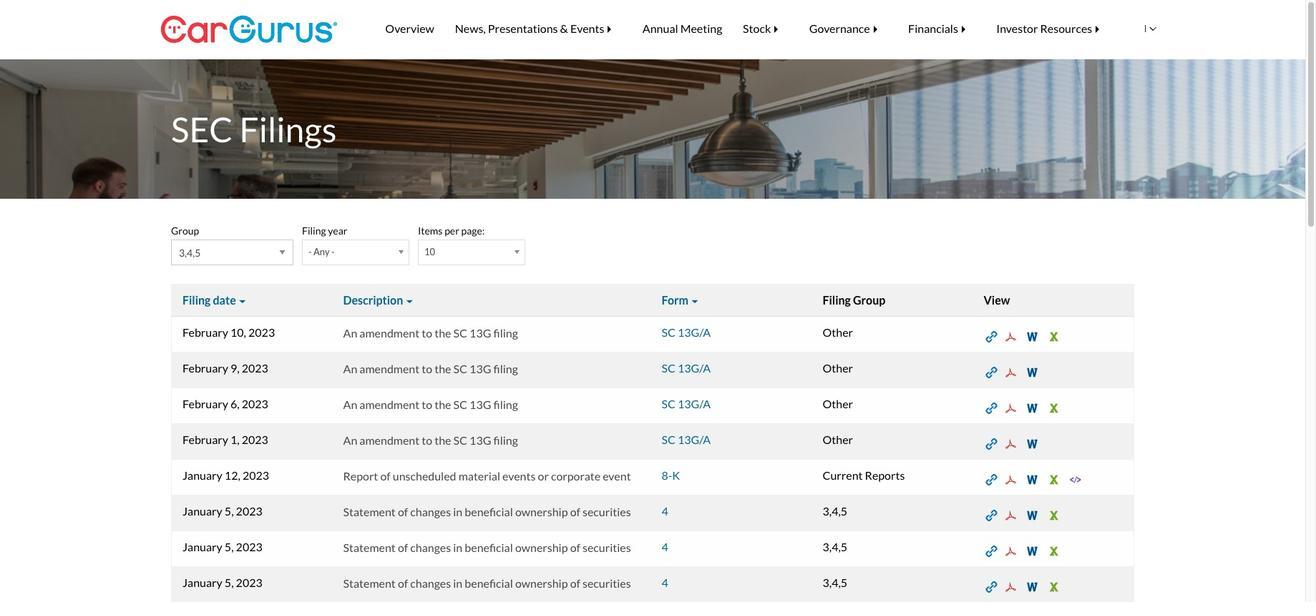 Task type: vqa. For each thing, say whether or not it's contained in the screenshot.


Task type: locate. For each thing, give the bounding box(es) containing it.
governance
[[809, 21, 870, 35]]

2 february from the top
[[182, 362, 228, 375]]

news, presentations & events link
[[445, 11, 632, 46]]

february 1, 2023
[[182, 433, 268, 447]]

4 13g from the top
[[470, 434, 491, 448]]

0 vertical spatial statement of changes in beneficial ownership of securities
[[343, 505, 631, 519]]

other for february 9, 2023
[[823, 362, 853, 375]]

4
[[662, 505, 668, 518], [662, 541, 668, 554], [662, 576, 668, 590]]

sc 13g/a link
[[662, 326, 711, 339], [662, 362, 711, 375], [662, 397, 711, 411], [662, 433, 711, 447]]

2 vertical spatial 4 link
[[662, 576, 668, 590]]

january
[[182, 469, 222, 483], [182, 505, 222, 518], [182, 541, 222, 554], [182, 576, 222, 590]]

1 vertical spatial 4
[[662, 541, 668, 554]]

2 statement of changes in beneficial ownership of securities from the top
[[343, 541, 631, 555]]

0 vertical spatial in
[[453, 505, 462, 519]]

2 sc 13g/a from the top
[[662, 362, 711, 375]]

3 amendment from the top
[[360, 398, 420, 412]]

1 the from the top
[[435, 327, 451, 340]]

2 vertical spatial changes
[[410, 577, 451, 591]]

1 13g/a from the top
[[678, 326, 711, 339]]

1 an amendment to the sc 13g filing from the top
[[343, 327, 518, 340]]

view
[[984, 294, 1010, 307]]

3 other from the top
[[823, 397, 853, 411]]

an amendment to the sc 13g filing for february 6, 2023
[[343, 398, 518, 412]]

in
[[453, 505, 462, 519], [453, 541, 462, 555], [453, 577, 462, 591]]

february
[[182, 326, 228, 339], [182, 362, 228, 375], [182, 397, 228, 411], [182, 433, 228, 447]]

1 vertical spatial changes
[[410, 541, 451, 555]]

meeting
[[680, 21, 722, 35]]

4 sc 13g/a link from the top
[[662, 433, 711, 447]]

4 other from the top
[[823, 433, 853, 447]]

2023
[[248, 326, 275, 339], [242, 362, 268, 375], [242, 397, 268, 411], [242, 433, 268, 447], [243, 469, 269, 483], [236, 505, 262, 518], [236, 541, 262, 554], [236, 576, 262, 590]]

13g for february 6, 2023
[[470, 398, 491, 412]]

menu bar
[[354, 0, 1141, 57]]

1 vertical spatial statement
[[343, 541, 396, 555]]

to
[[422, 327, 432, 340], [422, 362, 432, 376], [422, 398, 432, 412], [422, 434, 432, 448]]

statement
[[343, 505, 396, 519], [343, 541, 396, 555], [343, 577, 396, 591]]

3,4,5
[[823, 505, 847, 518], [823, 541, 847, 554], [823, 576, 847, 590]]

the
[[435, 327, 451, 340], [435, 362, 451, 376], [435, 398, 451, 412], [435, 434, 451, 448]]

2 vertical spatial securities
[[583, 577, 631, 591]]

2 13g from the top
[[470, 362, 491, 376]]

1 13g from the top
[[470, 327, 491, 340]]

1 4 from the top
[[662, 505, 668, 518]]

2 filing from the top
[[493, 362, 518, 376]]

3 january from the top
[[182, 541, 222, 554]]

3 the from the top
[[435, 398, 451, 412]]

3 securities from the top
[[583, 577, 631, 591]]

filing date link
[[182, 292, 247, 307]]

1 vertical spatial january 5, 2023
[[182, 541, 262, 554]]

- any -
[[308, 246, 335, 258]]

1 vertical spatial 3,4,5
[[823, 541, 847, 554]]

an for february 9, 2023
[[343, 362, 357, 376]]

2 vertical spatial 5,
[[225, 576, 234, 590]]

3 sc 13g/a link from the top
[[662, 397, 711, 411]]

2 vertical spatial january 5, 2023
[[182, 576, 262, 590]]

2 in from the top
[[453, 541, 462, 555]]

sc 13g/a link for february 9, 2023
[[662, 362, 711, 375]]

2 to from the top
[[422, 362, 432, 376]]

any
[[313, 246, 330, 258]]

securities
[[583, 505, 631, 519], [583, 541, 631, 555], [583, 577, 631, 591]]

- left the any
[[308, 246, 312, 258]]

1 sc 13g/a link from the top
[[662, 326, 711, 339]]

an amendment to the sc 13g filing
[[343, 327, 518, 340], [343, 362, 518, 376], [343, 398, 518, 412], [343, 434, 518, 448]]

sc 13g/a
[[662, 326, 711, 339], [662, 362, 711, 375], [662, 397, 711, 411], [662, 433, 711, 447]]

2 other from the top
[[823, 362, 853, 375]]

filings
[[239, 109, 337, 150]]

1 beneficial from the top
[[465, 505, 513, 519]]

4 february from the top
[[182, 433, 228, 447]]

3 an amendment to the sc 13g filing from the top
[[343, 398, 518, 412]]

beneficial
[[465, 505, 513, 519], [465, 541, 513, 555], [465, 577, 513, 591]]

1 vertical spatial beneficial
[[465, 541, 513, 555]]

2 vertical spatial beneficial
[[465, 577, 513, 591]]

13g for february 10, 2023
[[470, 327, 491, 340]]

per
[[445, 225, 459, 237]]

0 vertical spatial 4
[[662, 505, 668, 518]]

3 an from the top
[[343, 398, 357, 412]]

1 horizontal spatial filing
[[302, 225, 326, 237]]

1 vertical spatial statement of changes in beneficial ownership of securities
[[343, 541, 631, 555]]

events
[[502, 470, 536, 483]]

2 vertical spatial 3,4,5
[[823, 576, 847, 590]]

events
[[570, 21, 604, 35]]

- right the any
[[331, 246, 335, 258]]

0 vertical spatial changes
[[410, 505, 451, 519]]

february for february 10, 2023
[[182, 326, 228, 339]]

1 statement of changes in beneficial ownership of securities from the top
[[343, 505, 631, 519]]

2 13g/a from the top
[[678, 362, 711, 375]]

filing
[[493, 327, 518, 340], [493, 362, 518, 376], [493, 398, 518, 412], [493, 434, 518, 448]]

0 vertical spatial january 5, 2023
[[182, 505, 262, 518]]

0 vertical spatial beneficial
[[465, 505, 513, 519]]

amendment
[[360, 327, 420, 340], [360, 362, 420, 376], [360, 398, 420, 412], [360, 434, 420, 448]]

sc 13g/a for february 10, 2023
[[662, 326, 711, 339]]

4 filing from the top
[[493, 434, 518, 448]]

form
[[662, 294, 689, 307]]

2 an amendment to the sc 13g filing from the top
[[343, 362, 518, 376]]

current reports
[[823, 469, 905, 483]]

4 amendment from the top
[[360, 434, 420, 448]]

january 12, 2023
[[182, 469, 269, 483]]

3 13g/a from the top
[[678, 397, 711, 411]]

items per page
[[418, 225, 482, 237]]

stock link
[[733, 11, 799, 46]]

the for february 1, 2023
[[435, 434, 451, 448]]

3 statement of changes in beneficial ownership of securities from the top
[[343, 577, 631, 591]]

1 vertical spatial 4 link
[[662, 541, 668, 554]]

3 february from the top
[[182, 397, 228, 411]]

1 sc 13g/a from the top
[[662, 326, 711, 339]]

february down filing date on the left of the page
[[182, 326, 228, 339]]

2 vertical spatial 4
[[662, 576, 668, 590]]

annual meeting link
[[632, 11, 733, 46]]

february left 6,
[[182, 397, 228, 411]]

2 amendment from the top
[[360, 362, 420, 376]]

other for february 6, 2023
[[823, 397, 853, 411]]

1 horizontal spatial -
[[331, 246, 335, 258]]

4 sc 13g/a from the top
[[662, 433, 711, 447]]

5,
[[225, 505, 234, 518], [225, 541, 234, 554], [225, 576, 234, 590]]

3 13g from the top
[[470, 398, 491, 412]]

presentations
[[488, 21, 558, 35]]

3 beneficial from the top
[[465, 577, 513, 591]]

1 5, from the top
[[225, 505, 234, 518]]

reports
[[865, 469, 905, 483]]

1 ownership from the top
[[515, 505, 568, 519]]

0 vertical spatial group
[[171, 225, 199, 237]]

1 vertical spatial ownership
[[515, 541, 568, 555]]

2 vertical spatial ownership
[[515, 577, 568, 591]]

0 vertical spatial 5,
[[225, 505, 234, 518]]

an for february 6, 2023
[[343, 398, 357, 412]]

2 the from the top
[[435, 362, 451, 376]]

3 ownership from the top
[[515, 577, 568, 591]]

group
[[171, 225, 199, 237], [853, 294, 885, 307]]

1 vertical spatial group
[[853, 294, 885, 307]]

1 amendment from the top
[[360, 327, 420, 340]]

2 - from the left
[[331, 246, 335, 258]]

an amendment to the sc 13g filing for february 9, 2023
[[343, 362, 518, 376]]

february left 1,
[[182, 433, 228, 447]]

description link
[[343, 292, 415, 307]]

1 to from the top
[[422, 327, 432, 340]]

2 an from the top
[[343, 362, 357, 376]]

sc 13g/a for february 6, 2023
[[662, 397, 711, 411]]

4 to from the top
[[422, 434, 432, 448]]

february for february 9, 2023
[[182, 362, 228, 375]]

annual
[[643, 21, 678, 35]]

sc 13g/a link for february 6, 2023
[[662, 397, 711, 411]]

ownership for second 4 'link' from the top of the page
[[515, 541, 568, 555]]

13g for february 1, 2023
[[470, 434, 491, 448]]

sc
[[662, 326, 676, 339], [453, 327, 467, 340], [662, 362, 676, 375], [453, 362, 467, 376], [662, 397, 676, 411], [453, 398, 467, 412], [662, 433, 676, 447], [453, 434, 467, 448]]

2 changes from the top
[[410, 541, 451, 555]]

menu bar containing overview
[[354, 0, 1141, 57]]

2 vertical spatial statement
[[343, 577, 396, 591]]

2 horizontal spatial filing
[[823, 294, 851, 307]]

2 sc 13g/a link from the top
[[662, 362, 711, 375]]

financials link
[[898, 11, 986, 46]]

10
[[424, 246, 435, 258]]

1 changes from the top
[[410, 505, 451, 519]]

3 to from the top
[[422, 398, 432, 412]]

ownership for third 4 'link' from the bottom of the page
[[515, 505, 568, 519]]

sc 13g/a link for february 1, 2023
[[662, 433, 711, 447]]

4 the from the top
[[435, 434, 451, 448]]

3 filing from the top
[[493, 398, 518, 412]]

1 vertical spatial in
[[453, 541, 462, 555]]

1 vertical spatial securities
[[583, 541, 631, 555]]

1 in from the top
[[453, 505, 462, 519]]

&
[[560, 21, 568, 35]]

securities for third 4 'link' from the bottom of the page
[[583, 505, 631, 519]]

0 horizontal spatial -
[[308, 246, 312, 258]]

4 an from the top
[[343, 434, 357, 448]]

0 vertical spatial securities
[[583, 505, 631, 519]]

3 january 5, 2023 from the top
[[182, 576, 262, 590]]

3 sc 13g/a from the top
[[662, 397, 711, 411]]

sc 13g/a for february 1, 2023
[[662, 433, 711, 447]]

13g/a
[[678, 326, 711, 339], [678, 362, 711, 375], [678, 397, 711, 411], [678, 433, 711, 447]]

0 vertical spatial ownership
[[515, 505, 568, 519]]

ownership
[[515, 505, 568, 519], [515, 541, 568, 555], [515, 577, 568, 591]]

0 vertical spatial statement
[[343, 505, 396, 519]]

other for february 10, 2023
[[823, 326, 853, 339]]

an for february 10, 2023
[[343, 327, 357, 340]]

amendment for february 1, 2023
[[360, 434, 420, 448]]

investor resources
[[996, 21, 1092, 35]]

2 securities from the top
[[583, 541, 631, 555]]

changes for third 4 'link' from the bottom of the page
[[410, 505, 451, 519]]

news, presentations & events
[[455, 21, 604, 35]]

investor resources link
[[986, 11, 1120, 46]]

sec filings
[[171, 109, 337, 150]]

0 vertical spatial 4 link
[[662, 505, 668, 518]]

1 securities from the top
[[583, 505, 631, 519]]

1 february from the top
[[182, 326, 228, 339]]

6,
[[230, 397, 240, 411]]

2 vertical spatial in
[[453, 577, 462, 591]]

unscheduled
[[393, 470, 456, 483]]

an
[[343, 327, 357, 340], [343, 362, 357, 376], [343, 398, 357, 412], [343, 434, 357, 448]]

january 5, 2023
[[182, 505, 262, 518], [182, 541, 262, 554], [182, 576, 262, 590]]

filing for february 10, 2023
[[493, 327, 518, 340]]

2 3,4,5 from the top
[[823, 541, 847, 554]]

1 an from the top
[[343, 327, 357, 340]]

1 vertical spatial 5,
[[225, 541, 234, 554]]

securities for second 4 'link' from the top of the page
[[583, 541, 631, 555]]

filing date
[[182, 294, 236, 307]]

filing for filing year
[[302, 225, 326, 237]]

4 link
[[662, 505, 668, 518], [662, 541, 668, 554], [662, 576, 668, 590]]

13g
[[470, 327, 491, 340], [470, 362, 491, 376], [470, 398, 491, 412], [470, 434, 491, 448]]

items
[[418, 225, 443, 237]]

3 changes from the top
[[410, 577, 451, 591]]

overview link
[[375, 11, 445, 46]]

other
[[823, 326, 853, 339], [823, 362, 853, 375], [823, 397, 853, 411], [823, 433, 853, 447]]

4 13g/a from the top
[[678, 433, 711, 447]]

filing
[[302, 225, 326, 237], [182, 294, 211, 307], [823, 294, 851, 307]]

other for february 1, 2023
[[823, 433, 853, 447]]

2 5, from the top
[[225, 541, 234, 554]]

8-
[[662, 469, 672, 483]]

2 ownership from the top
[[515, 541, 568, 555]]

-
[[308, 246, 312, 258], [331, 246, 335, 258]]

changes for second 4 'link' from the top of the page
[[410, 541, 451, 555]]

0 vertical spatial 3,4,5
[[823, 505, 847, 518]]

1 other from the top
[[823, 326, 853, 339]]

2 beneficial from the top
[[465, 541, 513, 555]]

1 filing from the top
[[493, 327, 518, 340]]

february left '9,'
[[182, 362, 228, 375]]

to for february 6, 2023
[[422, 398, 432, 412]]

4 an amendment to the sc 13g filing from the top
[[343, 434, 518, 448]]

2 vertical spatial statement of changes in beneficial ownership of securities
[[343, 577, 631, 591]]

statement of changes in beneficial ownership of securities
[[343, 505, 631, 519], [343, 541, 631, 555], [343, 577, 631, 591]]

or
[[538, 470, 549, 483]]

0 horizontal spatial filing
[[182, 294, 211, 307]]

the for february 9, 2023
[[435, 362, 451, 376]]

changes
[[410, 505, 451, 519], [410, 541, 451, 555], [410, 577, 451, 591]]



Task type: describe. For each thing, give the bounding box(es) containing it.
an amendment to the sc 13g filing for february 1, 2023
[[343, 434, 518, 448]]

12,
[[225, 469, 240, 483]]

date
[[213, 294, 236, 307]]

the for february 10, 2023
[[435, 327, 451, 340]]

1 january from the top
[[182, 469, 222, 483]]

ownership for 1st 4 'link' from the bottom
[[515, 577, 568, 591]]

10 link
[[418, 240, 525, 266]]

filing for february 1, 2023
[[493, 434, 518, 448]]

13g for february 9, 2023
[[470, 362, 491, 376]]

3 4 link from the top
[[662, 576, 668, 590]]

report
[[343, 470, 378, 483]]

3 5, from the top
[[225, 576, 234, 590]]

en
[[1133, 22, 1147, 34]]

overview
[[385, 21, 434, 35]]

13g/a for february 1, 2023
[[678, 433, 711, 447]]

securities for 1st 4 'link' from the bottom
[[583, 577, 631, 591]]

sc 13g/a link for february 10, 2023
[[662, 326, 711, 339]]

4 january from the top
[[182, 576, 222, 590]]

form link
[[662, 292, 700, 307]]

to for february 9, 2023
[[422, 362, 432, 376]]

report of unscheduled material events or corporate event
[[343, 470, 631, 483]]

changes for 1st 4 'link' from the bottom
[[410, 577, 451, 591]]

financials
[[908, 21, 958, 35]]

1 3,4,5 from the top
[[823, 505, 847, 518]]

filing for february 6, 2023
[[493, 398, 518, 412]]

event
[[603, 470, 631, 483]]

investor
[[996, 21, 1038, 35]]

cargurus logo image
[[160, 0, 338, 59]]

year
[[328, 225, 347, 237]]

february for february 1, 2023
[[182, 433, 228, 447]]

february 10, 2023
[[182, 326, 275, 339]]

1 statement from the top
[[343, 505, 396, 519]]

3 in from the top
[[453, 577, 462, 591]]

13g/a for february 9, 2023
[[678, 362, 711, 375]]

the for february 6, 2023
[[435, 398, 451, 412]]

february 6, 2023
[[182, 397, 268, 411]]

sc 13g/a for february 9, 2023
[[662, 362, 711, 375]]

1,
[[230, 433, 240, 447]]

filing year
[[302, 225, 347, 237]]

13g/a for february 6, 2023
[[678, 397, 711, 411]]

en button
[[1110, 8, 1164, 49]]

8-k link
[[662, 469, 680, 483]]

1 - from the left
[[308, 246, 312, 258]]

filing group
[[823, 294, 885, 307]]

k
[[672, 469, 680, 483]]

material
[[458, 470, 500, 483]]

2 4 from the top
[[662, 541, 668, 554]]

annual meeting
[[643, 21, 722, 35]]

1 horizontal spatial group
[[853, 294, 885, 307]]

to for february 1, 2023
[[422, 434, 432, 448]]

governance link
[[799, 11, 898, 46]]

10,
[[230, 326, 246, 339]]

filing for filing date
[[182, 294, 211, 307]]

0 horizontal spatial group
[[171, 225, 199, 237]]

an amendment to the sc 13g filing for february 10, 2023
[[343, 327, 518, 340]]

3 statement from the top
[[343, 577, 396, 591]]

amendment for february 10, 2023
[[360, 327, 420, 340]]

2 4 link from the top
[[662, 541, 668, 554]]

page
[[461, 225, 482, 237]]

2 statement from the top
[[343, 541, 396, 555]]

sec
[[171, 109, 233, 150]]

resources
[[1040, 21, 1092, 35]]

amendment for february 9, 2023
[[360, 362, 420, 376]]

february for february 6, 2023
[[182, 397, 228, 411]]

description
[[343, 294, 403, 307]]

13g/a for february 10, 2023
[[678, 326, 711, 339]]

current
[[823, 469, 863, 483]]

filing for filing group
[[823, 294, 851, 307]]

news,
[[455, 21, 486, 35]]

amendment for february 6, 2023
[[360, 398, 420, 412]]

to for february 10, 2023
[[422, 327, 432, 340]]

1 january 5, 2023 from the top
[[182, 505, 262, 518]]

filing for february 9, 2023
[[493, 362, 518, 376]]

3 3,4,5 from the top
[[823, 576, 847, 590]]

stock
[[743, 21, 771, 35]]

8-k
[[662, 469, 680, 483]]

corporate
[[551, 470, 601, 483]]

3 4 from the top
[[662, 576, 668, 590]]

2 january 5, 2023 from the top
[[182, 541, 262, 554]]

2 january from the top
[[182, 505, 222, 518]]

an for february 1, 2023
[[343, 434, 357, 448]]

9,
[[230, 362, 240, 375]]

1 4 link from the top
[[662, 505, 668, 518]]

- any - link
[[302, 240, 409, 266]]

february 9, 2023
[[182, 362, 268, 375]]



